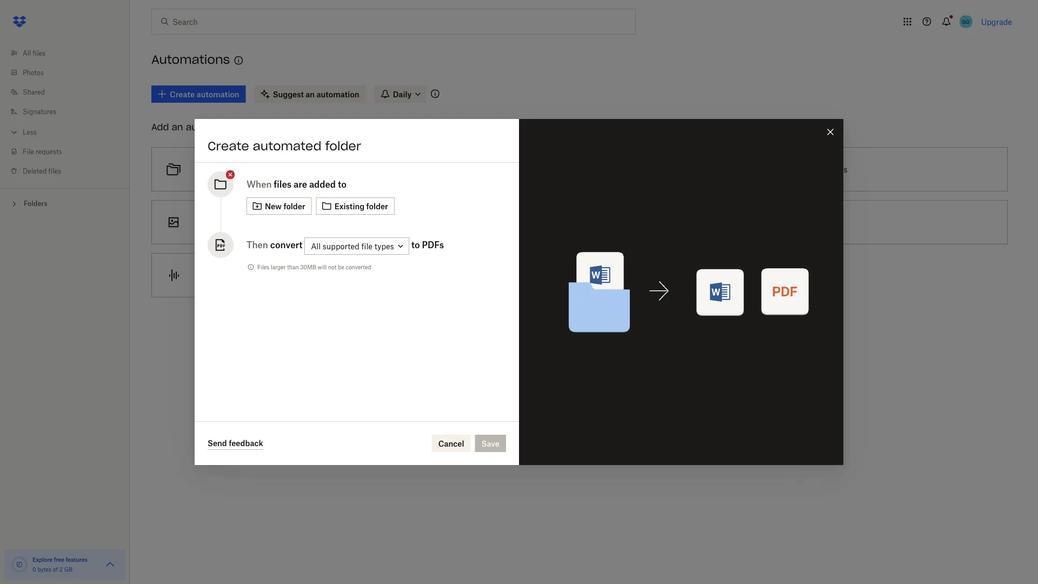 Task type: describe. For each thing, give the bounding box(es) containing it.
deleted
[[23, 167, 47, 175]]

pdfs inside create automated folder dialog
[[422, 240, 444, 250]]

add an automation
[[151, 121, 238, 133]]

supported
[[323, 241, 360, 251]]

30mb
[[300, 264, 316, 270]]

deleted files
[[23, 167, 61, 175]]

not
[[328, 264, 337, 270]]

files down existing at the left
[[323, 218, 338, 227]]

of
[[53, 566, 58, 573]]

photos
[[23, 68, 44, 77]]

explore free features 0 bytes of 2 gb
[[32, 556, 88, 573]]

to right 'convert'
[[820, 165, 827, 174]]

choose for choose a file format to convert audio files to
[[195, 271, 222, 280]]

less
[[23, 128, 37, 136]]

shared link
[[9, 82, 130, 102]]

an for choose
[[224, 218, 233, 227]]

converted
[[346, 264, 371, 270]]

to down converted on the top of page
[[346, 271, 354, 280]]

format for videos
[[532, 218, 556, 227]]

existing folder button
[[316, 197, 395, 215]]

set
[[484, 165, 496, 174]]

file for all supported file types
[[362, 241, 373, 251]]

existing
[[335, 201, 365, 211]]

a for set a rule that renames files
[[498, 165, 502, 174]]

added
[[309, 179, 336, 190]]

choose a file format to convert audio files to
[[195, 271, 354, 280]]

less image
[[9, 127, 19, 138]]

files inside create automated folder dialog
[[274, 179, 292, 190]]

an for add
[[172, 121, 183, 133]]

photos link
[[9, 63, 130, 82]]

to down larger
[[270, 271, 277, 280]]

requests
[[36, 147, 62, 156]]

will
[[318, 264, 327, 270]]

send feedback
[[208, 439, 263, 448]]

file requests
[[23, 147, 62, 156]]

choose an image format to convert files to button
[[147, 196, 436, 249]]

cancel button
[[432, 435, 471, 452]]

convert inside create automated folder dialog
[[270, 240, 303, 250]]

choose a file format to convert audio files to button
[[147, 249, 436, 302]]

new folder
[[265, 201, 305, 211]]

shared
[[23, 88, 45, 96]]

all for all files
[[23, 49, 31, 57]]

automation
[[186, 121, 238, 133]]

files inside button
[[289, 165, 304, 174]]

0
[[32, 566, 36, 573]]

audio
[[308, 271, 327, 280]]

are
[[294, 179, 307, 190]]

convert for videos
[[567, 218, 594, 227]]

files
[[257, 264, 269, 270]]

upgrade
[[982, 17, 1013, 26]]

to inside button
[[264, 165, 271, 174]]

format for audio
[[244, 271, 268, 280]]

choose a category to sort files by
[[195, 165, 314, 174]]

1 horizontal spatial folder
[[325, 138, 361, 154]]

set a rule that renames files
[[484, 165, 584, 174]]

signatures link
[[9, 102, 130, 121]]

all supported file types
[[311, 241, 394, 251]]

files right deleted
[[48, 167, 61, 175]]

convert for audio
[[279, 271, 306, 280]]

to left the videos
[[558, 218, 565, 227]]

existing folder
[[335, 201, 388, 211]]

to right types
[[411, 240, 420, 250]]

a for choose a category to sort files by
[[224, 165, 229, 174]]

choose a file format to convert videos to
[[484, 218, 628, 227]]

choose for choose an image format to convert files to
[[195, 218, 222, 227]]

choose a file format to convert videos to button
[[436, 196, 724, 249]]

convert for files
[[295, 218, 321, 227]]

add
[[151, 121, 169, 133]]



Task type: locate. For each thing, give the bounding box(es) containing it.
all up the photos
[[23, 49, 31, 57]]

files right renames
[[569, 165, 584, 174]]

an right add
[[172, 121, 183, 133]]

files up the photos
[[33, 49, 46, 57]]

quota usage element
[[11, 556, 28, 573]]

folder for new folder
[[284, 201, 305, 211]]

all supported file types button
[[305, 237, 409, 255]]

0 horizontal spatial pdfs
[[422, 240, 444, 250]]

image
[[235, 218, 257, 227]]

0 horizontal spatial file
[[231, 271, 242, 280]]

a for choose a file format to convert audio files to
[[224, 271, 229, 280]]

files are added to
[[274, 179, 347, 190]]

explore
[[32, 556, 53, 563]]

folder up added
[[325, 138, 361, 154]]

file left types
[[362, 241, 373, 251]]

convert up than at top
[[270, 240, 303, 250]]

create automated folder dialog
[[195, 119, 844, 465]]

folder for existing folder
[[366, 201, 388, 211]]

all
[[23, 49, 31, 57], [311, 241, 321, 251]]

to
[[264, 165, 271, 174], [820, 165, 827, 174], [338, 179, 347, 190], [285, 218, 293, 227], [340, 218, 347, 227], [558, 218, 565, 227], [621, 218, 628, 227], [411, 240, 420, 250], [270, 271, 277, 280], [346, 271, 354, 280]]

list containing all files
[[0, 37, 130, 188]]

0 vertical spatial file
[[519, 218, 530, 227]]

1 horizontal spatial file
[[362, 241, 373, 251]]

a inside the set a rule that renames files button
[[498, 165, 502, 174]]

sort
[[273, 165, 287, 174]]

file down that
[[519, 218, 530, 227]]

1 horizontal spatial all
[[311, 241, 321, 251]]

0 vertical spatial pdfs
[[829, 165, 848, 174]]

cancel
[[438, 439, 464, 448]]

a inside the choose a file format to convert videos to button
[[513, 218, 517, 227]]

file requests link
[[9, 142, 130, 161]]

all for all supported file types
[[311, 241, 321, 251]]

dropbox image
[[9, 11, 30, 32]]

files
[[33, 49, 46, 57], [289, 165, 304, 174], [569, 165, 584, 174], [803, 165, 818, 174], [48, 167, 61, 175], [274, 179, 292, 190], [323, 218, 338, 227], [330, 271, 344, 280]]

to pdfs
[[411, 240, 444, 250]]

an inside button
[[224, 218, 233, 227]]

convert left the videos
[[567, 218, 594, 227]]

add an automation main content
[[147, 78, 1039, 584]]

by
[[306, 165, 314, 174]]

1 vertical spatial file
[[362, 241, 373, 251]]

folder
[[325, 138, 361, 154], [284, 201, 305, 211], [366, 201, 388, 211]]

0 horizontal spatial all
[[23, 49, 31, 57]]

free
[[54, 556, 64, 563]]

files right 'convert'
[[803, 165, 818, 174]]

2 horizontal spatial file
[[519, 218, 530, 227]]

pdfs
[[829, 165, 848, 174], [422, 240, 444, 250]]

choose
[[195, 165, 222, 174], [195, 218, 222, 227], [484, 218, 511, 227], [195, 271, 222, 280]]

new folder button
[[247, 197, 312, 215]]

send feedback button
[[208, 437, 263, 450]]

convert files to pdfs
[[772, 165, 848, 174]]

2 vertical spatial file
[[231, 271, 242, 280]]

file down image
[[231, 271, 242, 280]]

rule
[[504, 165, 518, 174]]

automations
[[151, 52, 230, 67]]

videos
[[596, 218, 619, 227]]

bytes
[[38, 566, 51, 573]]

to right the videos
[[621, 218, 628, 227]]

choose inside button
[[195, 165, 222, 174]]

upgrade link
[[982, 17, 1013, 26]]

file
[[519, 218, 530, 227], [362, 241, 373, 251], [231, 271, 242, 280]]

a for choose a file format to convert videos to
[[513, 218, 517, 227]]

file for choose a file format to convert videos to
[[519, 218, 530, 227]]

files left by
[[289, 165, 304, 174]]

pdfs inside button
[[829, 165, 848, 174]]

convert files to pdfs button
[[724, 143, 1012, 196]]

all files link
[[9, 43, 130, 63]]

choose for choose a file format to convert videos to
[[484, 218, 511, 227]]

send
[[208, 439, 227, 448]]

a inside choose a file format to convert audio files to button
[[224, 271, 229, 280]]

set a rule that renames files button
[[436, 143, 724, 196]]

files larger than 30mb will not be converted
[[257, 264, 371, 270]]

category
[[231, 165, 262, 174]]

files down be at the top of the page
[[330, 271, 344, 280]]

files down "sort"
[[274, 179, 292, 190]]

automated
[[253, 138, 322, 154]]

gb
[[64, 566, 73, 573]]

a
[[224, 165, 229, 174], [498, 165, 502, 174], [513, 218, 517, 227], [224, 271, 229, 280]]

1 vertical spatial all
[[311, 241, 321, 251]]

an left image
[[224, 218, 233, 227]]

0 vertical spatial an
[[172, 121, 183, 133]]

to down new folder
[[285, 218, 293, 227]]

new
[[265, 201, 282, 211]]

format
[[260, 218, 283, 227], [532, 218, 556, 227], [244, 271, 268, 280]]

types
[[375, 241, 394, 251]]

0 horizontal spatial an
[[172, 121, 183, 133]]

2 horizontal spatial folder
[[366, 201, 388, 211]]

folder right existing at the left
[[366, 201, 388, 211]]

convert down than at top
[[279, 271, 306, 280]]

all up files larger than 30mb will not be converted
[[311, 241, 321, 251]]

file inside popup button
[[362, 241, 373, 251]]

files inside button
[[569, 165, 584, 174]]

2
[[59, 566, 63, 573]]

file for choose a file format to convert audio files to
[[231, 271, 242, 280]]

that
[[520, 165, 534, 174]]

be
[[338, 264, 344, 270]]

signatures
[[23, 107, 56, 115]]

choose an image format to convert files to
[[195, 218, 347, 227]]

create
[[208, 138, 249, 154]]

file
[[23, 147, 34, 156]]

format down files
[[244, 271, 268, 280]]

0 horizontal spatial folder
[[284, 201, 305, 211]]

all files
[[23, 49, 46, 57]]

than
[[287, 264, 299, 270]]

choose a category to sort files by button
[[147, 143, 436, 196]]

1 vertical spatial pdfs
[[422, 240, 444, 250]]

to left "sort"
[[264, 165, 271, 174]]

all inside all files link
[[23, 49, 31, 57]]

0 vertical spatial all
[[23, 49, 31, 57]]

create automated folder
[[208, 138, 361, 154]]

to right added
[[338, 179, 347, 190]]

click to watch a demo video image
[[232, 54, 245, 67]]

a inside choose a category to sort files by button
[[224, 165, 229, 174]]

features
[[66, 556, 88, 563]]

choose for choose a category to sort files by
[[195, 165, 222, 174]]

format down 'new'
[[260, 218, 283, 227]]

1 vertical spatial an
[[224, 218, 233, 227]]

when
[[247, 179, 272, 190]]

folders button
[[0, 195, 130, 211]]

format for files
[[260, 218, 283, 227]]

folder right 'new'
[[284, 201, 305, 211]]

renames
[[537, 165, 567, 174]]

1 horizontal spatial pdfs
[[829, 165, 848, 174]]

pdfs right 'convert'
[[829, 165, 848, 174]]

convert
[[295, 218, 321, 227], [567, 218, 594, 227], [270, 240, 303, 250], [279, 271, 306, 280]]

list
[[0, 37, 130, 188]]

convert
[[772, 165, 801, 174]]

larger
[[271, 264, 286, 270]]

deleted files link
[[9, 161, 130, 181]]

feedback
[[229, 439, 263, 448]]

an
[[172, 121, 183, 133], [224, 218, 233, 227]]

format down renames
[[532, 218, 556, 227]]

pdfs right types
[[422, 240, 444, 250]]

then
[[247, 240, 268, 250]]

folders
[[24, 200, 47, 208]]

convert down new folder
[[295, 218, 321, 227]]

all inside all supported file types popup button
[[311, 241, 321, 251]]

1 horizontal spatial an
[[224, 218, 233, 227]]

to down existing at the left
[[340, 218, 347, 227]]



Task type: vqa. For each thing, say whether or not it's contained in the screenshot.
right THE "FOLDER"
yes



